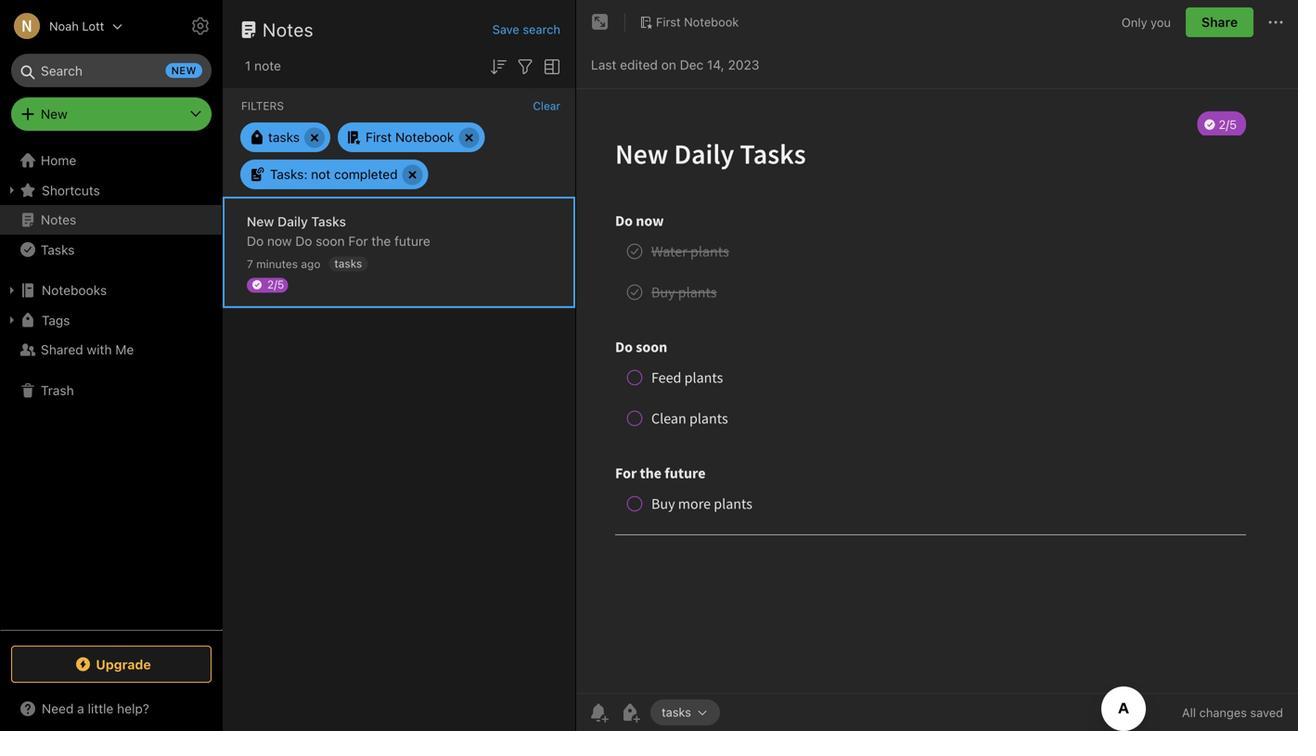 Task type: describe. For each thing, give the bounding box(es) containing it.
Add filters field
[[514, 54, 536, 78]]

settings image
[[189, 15, 212, 37]]

1 vertical spatial tasks
[[334, 257, 362, 270]]

new search field
[[24, 54, 202, 87]]

with
[[87, 342, 112, 357]]

Sort options field
[[487, 54, 510, 78]]

note
[[254, 58, 281, 73]]

tasks button
[[0, 235, 222, 264]]

new button
[[11, 97, 212, 131]]

0 horizontal spatial tasks button
[[240, 123, 330, 152]]

notebooks link
[[0, 276, 222, 305]]

all changes saved
[[1182, 706, 1283, 720]]

a
[[77, 701, 84, 716]]

click to collapse image
[[216, 697, 230, 719]]

View options field
[[536, 54, 563, 78]]

shortcuts
[[42, 183, 100, 198]]

share button
[[1186, 7, 1254, 37]]

1 vertical spatial notebook
[[395, 129, 454, 145]]

tree containing home
[[0, 146, 223, 629]]

More actions field
[[1265, 7, 1287, 37]]

2 do from the left
[[295, 233, 312, 249]]

tasks Tag actions field
[[691, 706, 709, 719]]

first notebook for the left first notebook button
[[366, 129, 454, 145]]

only
[[1122, 15, 1148, 29]]

7 minutes ago
[[247, 258, 321, 271]]

saved
[[1250, 706, 1283, 720]]

dec
[[680, 57, 704, 72]]

2/5
[[267, 278, 284, 291]]

tags
[[42, 313, 70, 328]]

on
[[661, 57, 676, 72]]

little
[[88, 701, 114, 716]]

first notebook for the right first notebook button
[[656, 15, 739, 29]]

minutes
[[256, 258, 298, 271]]

note window element
[[576, 0, 1298, 731]]

first inside note window "element"
[[656, 15, 681, 29]]

tags button
[[0, 305, 222, 335]]

add tag image
[[619, 702, 641, 724]]

now
[[267, 233, 292, 249]]

0 vertical spatial tasks
[[311, 214, 346, 229]]

0 horizontal spatial notes
[[41, 212, 76, 227]]

last
[[591, 57, 617, 72]]

new daily tasks
[[247, 214, 346, 229]]

home link
[[0, 146, 223, 175]]

filters
[[241, 99, 284, 112]]

Account field
[[0, 7, 123, 45]]

edited
[[620, 57, 658, 72]]

ago
[[301, 258, 321, 271]]

clear button
[[533, 99, 561, 112]]

add a reminder image
[[587, 702, 610, 724]]

1 horizontal spatial tasks button
[[651, 700, 720, 726]]

notebooks
[[42, 283, 107, 298]]

tasks:
[[270, 167, 308, 182]]

tasks inside note window "element"
[[662, 705, 691, 719]]

shared
[[41, 342, 83, 357]]

trash
[[41, 383, 74, 398]]

future
[[394, 233, 430, 249]]

7
[[247, 258, 253, 271]]

notes link
[[0, 205, 222, 235]]

1 horizontal spatial notes
[[263, 19, 314, 40]]

shortcuts button
[[0, 175, 222, 205]]



Task type: locate. For each thing, give the bounding box(es) containing it.
0 horizontal spatial first notebook button
[[338, 123, 485, 152]]

0 horizontal spatial tasks
[[41, 242, 75, 257]]

2 horizontal spatial tasks
[[662, 705, 691, 719]]

14,
[[707, 57, 725, 72]]

first up on
[[656, 15, 681, 29]]

0 vertical spatial new
[[41, 106, 68, 122]]

save search button
[[492, 20, 561, 39]]

tree
[[0, 146, 223, 629]]

expand note image
[[589, 11, 612, 33]]

tasks: not completed
[[270, 167, 398, 182]]

for
[[348, 233, 368, 249]]

not
[[311, 167, 331, 182]]

1 vertical spatial notes
[[41, 212, 76, 227]]

tasks down do now do soon for the future
[[334, 257, 362, 270]]

1 horizontal spatial tasks
[[334, 257, 362, 270]]

tasks
[[268, 129, 300, 145], [334, 257, 362, 270], [662, 705, 691, 719]]

1 vertical spatial first notebook
[[366, 129, 454, 145]]

1 vertical spatial tasks button
[[651, 700, 720, 726]]

1 vertical spatial first notebook button
[[338, 123, 485, 152]]

Search text field
[[24, 54, 199, 87]]

0 vertical spatial first
[[656, 15, 681, 29]]

do now do soon for the future
[[247, 233, 430, 249]]

do
[[247, 233, 264, 249], [295, 233, 312, 249]]

0 vertical spatial notes
[[263, 19, 314, 40]]

1
[[245, 58, 251, 73]]

help?
[[117, 701, 149, 716]]

add filters image
[[514, 55, 536, 78]]

first up completed
[[366, 129, 392, 145]]

1 horizontal spatial do
[[295, 233, 312, 249]]

new up home
[[41, 106, 68, 122]]

save search
[[492, 22, 561, 36]]

new
[[171, 64, 197, 77]]

do down new daily tasks
[[295, 233, 312, 249]]

0 horizontal spatial do
[[247, 233, 264, 249]]

first notebook up completed
[[366, 129, 454, 145]]

notes up note
[[263, 19, 314, 40]]

1 note
[[245, 58, 281, 73]]

share
[[1202, 14, 1238, 30]]

0 vertical spatial tasks
[[268, 129, 300, 145]]

1 horizontal spatial first notebook button
[[633, 9, 746, 35]]

tasks button
[[240, 123, 330, 152], [651, 700, 720, 726]]

save
[[492, 22, 520, 36]]

0 vertical spatial first notebook
[[656, 15, 739, 29]]

first
[[656, 15, 681, 29], [366, 129, 392, 145]]

tasks: not completed button
[[240, 160, 428, 189]]

2 vertical spatial tasks
[[662, 705, 691, 719]]

1 horizontal spatial first
[[656, 15, 681, 29]]

upgrade button
[[11, 646, 212, 683]]

1 horizontal spatial new
[[247, 214, 274, 229]]

0 horizontal spatial notebook
[[395, 129, 454, 145]]

clear
[[533, 99, 561, 112]]

first notebook button up completed
[[338, 123, 485, 152]]

all
[[1182, 706, 1196, 720]]

need
[[42, 701, 74, 716]]

tasks up tasks:
[[268, 129, 300, 145]]

new for new
[[41, 106, 68, 122]]

do up 7 on the top of the page
[[247, 233, 264, 249]]

shared with me link
[[0, 335, 222, 365]]

tasks up notebooks
[[41, 242, 75, 257]]

0 horizontal spatial new
[[41, 106, 68, 122]]

need a little help?
[[42, 701, 149, 716]]

soon
[[316, 233, 345, 249]]

me
[[115, 342, 134, 357]]

tasks up soon
[[311, 214, 346, 229]]

1 vertical spatial tasks
[[41, 242, 75, 257]]

0 horizontal spatial first
[[366, 129, 392, 145]]

notes down shortcuts
[[41, 212, 76, 227]]

new
[[41, 106, 68, 122], [247, 214, 274, 229]]

1 vertical spatial first
[[366, 129, 392, 145]]

noah
[[49, 19, 79, 33]]

expand notebooks image
[[5, 283, 19, 298]]

first notebook inside note window "element"
[[656, 15, 739, 29]]

changes
[[1200, 706, 1247, 720]]

upgrade
[[96, 657, 151, 672]]

only you
[[1122, 15, 1171, 29]]

0 horizontal spatial tasks
[[268, 129, 300, 145]]

1 vertical spatial new
[[247, 214, 274, 229]]

tasks
[[311, 214, 346, 229], [41, 242, 75, 257]]

home
[[41, 153, 76, 168]]

WHAT'S NEW field
[[0, 694, 223, 724]]

expand tags image
[[5, 313, 19, 328]]

shared with me
[[41, 342, 134, 357]]

0 vertical spatial tasks button
[[240, 123, 330, 152]]

new inside new 'popup button'
[[41, 106, 68, 122]]

lott
[[82, 19, 104, 33]]

0 horizontal spatial first notebook
[[366, 129, 454, 145]]

1 horizontal spatial first notebook
[[656, 15, 739, 29]]

1 do from the left
[[247, 233, 264, 249]]

trash link
[[0, 376, 222, 406]]

notebook up '14,'
[[684, 15, 739, 29]]

first notebook button
[[633, 9, 746, 35], [338, 123, 485, 152]]

tasks button up tasks:
[[240, 123, 330, 152]]

daily
[[278, 214, 308, 229]]

tasks button right add tag icon
[[651, 700, 720, 726]]

new up now
[[247, 214, 274, 229]]

search
[[523, 22, 561, 36]]

notebook up completed
[[395, 129, 454, 145]]

noah lott
[[49, 19, 104, 33]]

new for new daily tasks
[[247, 214, 274, 229]]

notebook
[[684, 15, 739, 29], [395, 129, 454, 145]]

you
[[1151, 15, 1171, 29]]

1 horizontal spatial tasks
[[311, 214, 346, 229]]

notes
[[263, 19, 314, 40], [41, 212, 76, 227]]

more actions image
[[1265, 11, 1287, 33]]

last edited on dec 14, 2023
[[591, 57, 760, 72]]

1 horizontal spatial notebook
[[684, 15, 739, 29]]

0 vertical spatial notebook
[[684, 15, 739, 29]]

Note Editor text field
[[576, 89, 1298, 693]]

notebook inside note window "element"
[[684, 15, 739, 29]]

0 vertical spatial first notebook button
[[633, 9, 746, 35]]

tasks right add tag icon
[[662, 705, 691, 719]]

first notebook up dec
[[656, 15, 739, 29]]

tasks inside button
[[41, 242, 75, 257]]

the
[[372, 233, 391, 249]]

first notebook
[[656, 15, 739, 29], [366, 129, 454, 145]]

2023
[[728, 57, 760, 72]]

completed
[[334, 167, 398, 182]]

first notebook button up dec
[[633, 9, 746, 35]]



Task type: vqa. For each thing, say whether or not it's contained in the screenshot.
Tab List
no



